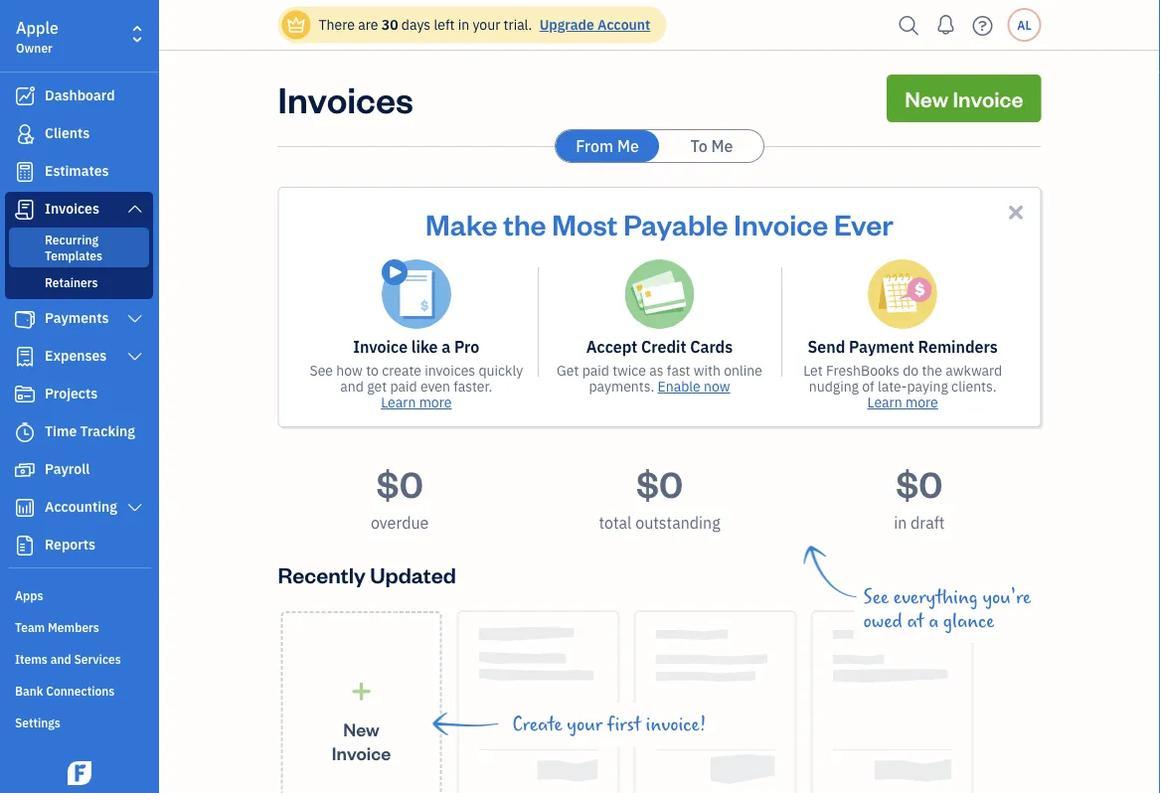 Task type: describe. For each thing, give the bounding box(es) containing it.
reports
[[45, 536, 95, 554]]

client image
[[13, 124, 37, 144]]

report image
[[13, 536, 37, 556]]

close image
[[1005, 201, 1028, 224]]

apple
[[16, 17, 59, 38]]

chevron large down image for payments
[[126, 311, 144, 327]]

late-
[[878, 378, 908, 396]]

credit
[[642, 337, 687, 358]]

a inside invoice like a pro see how to create invoices quickly and get paid even faster. learn more
[[442, 337, 451, 358]]

timer image
[[13, 423, 37, 443]]

reports link
[[5, 528, 153, 564]]

from me
[[576, 136, 639, 157]]

from
[[576, 136, 614, 157]]

of
[[863, 378, 875, 396]]

payments link
[[5, 301, 153, 337]]

items and services link
[[5, 644, 153, 673]]

at
[[908, 611, 925, 633]]

1 horizontal spatial your
[[567, 714, 603, 736]]

connections
[[46, 683, 115, 699]]

expenses link
[[5, 339, 153, 375]]

new invoice link for invoices
[[888, 75, 1042, 122]]

left
[[434, 15, 455, 34]]

paid inside get paid twice as fast with online payments.
[[583, 362, 610, 380]]

a inside see everything you're owed at a glance
[[929, 611, 939, 633]]

$0 total outstanding
[[599, 460, 721, 534]]

create
[[382, 362, 422, 380]]

send
[[808, 337, 846, 358]]

pro
[[455, 337, 480, 358]]

me for to me
[[712, 136, 734, 157]]

even
[[421, 378, 451, 396]]

chevron large down image for invoices
[[126, 201, 144, 217]]

0 vertical spatial in
[[458, 15, 470, 34]]

as
[[650, 362, 664, 380]]

$0 for $0 overdue
[[377, 460, 424, 507]]

invoice image
[[13, 200, 37, 220]]

get paid twice as fast with online payments.
[[557, 362, 763, 396]]

let
[[804, 362, 823, 380]]

to me link
[[661, 130, 764, 162]]

main element
[[0, 0, 209, 794]]

payment
[[850, 337, 915, 358]]

payroll link
[[5, 453, 153, 488]]

and inside invoice like a pro see how to create invoices quickly and get paid even faster. learn more
[[341, 378, 364, 396]]

apps link
[[5, 580, 153, 610]]

twice
[[613, 362, 647, 380]]

accept
[[587, 337, 638, 358]]

0 horizontal spatial your
[[473, 15, 501, 34]]

time tracking link
[[5, 415, 153, 451]]

the inside send payment reminders let freshbooks do the awkward nudging of late-paying clients. learn more
[[923, 362, 943, 380]]

and inside the items and services "link"
[[50, 652, 71, 667]]

do
[[903, 362, 919, 380]]

clients
[[45, 124, 90, 142]]

projects
[[45, 384, 98, 403]]

payments.
[[589, 378, 655, 396]]

learn inside invoice like a pro see how to create invoices quickly and get paid even faster. learn more
[[381, 393, 416, 412]]

team members link
[[5, 612, 153, 642]]

paying
[[908, 378, 949, 396]]

to
[[366, 362, 379, 380]]

nudging
[[809, 378, 859, 396]]

0 vertical spatial invoices
[[278, 75, 414, 122]]

awkward
[[946, 362, 1003, 380]]

recently updated
[[278, 561, 456, 589]]

updated
[[370, 561, 456, 589]]

see everything you're owed at a glance
[[864, 587, 1032, 633]]

settings link
[[5, 707, 153, 737]]

now
[[704, 378, 731, 396]]

payroll
[[45, 460, 90, 478]]

upgrade
[[540, 15, 595, 34]]

al
[[1018, 17, 1032, 33]]

draft
[[911, 513, 945, 534]]

recurring
[[45, 232, 99, 248]]

invoices link
[[5, 192, 153, 228]]

there are 30 days left in your trial. upgrade account
[[319, 15, 651, 34]]

0 horizontal spatial new invoice
[[332, 718, 391, 765]]

al button
[[1008, 8, 1042, 42]]

accept credit cards
[[587, 337, 733, 358]]

bank
[[15, 683, 43, 699]]

$0 for $0 total outstanding
[[637, 460, 683, 507]]

fast
[[667, 362, 691, 380]]

payable
[[624, 205, 729, 242]]

create
[[513, 714, 563, 736]]

search image
[[894, 10, 926, 40]]

plus image
[[350, 682, 373, 702]]

days
[[402, 15, 431, 34]]

tracking
[[80, 422, 135, 441]]

new invoice link for create your first invoice!
[[281, 612, 442, 794]]

time
[[45, 422, 77, 441]]

faster.
[[454, 378, 493, 396]]

invoice down the go to help image
[[953, 84, 1024, 112]]

invoice like a pro see how to create invoices quickly and get paid even faster. learn more
[[310, 337, 523, 412]]

retainers link
[[9, 271, 149, 294]]

clients link
[[5, 116, 153, 152]]

owner
[[16, 40, 53, 56]]



Task type: vqa. For each thing, say whether or not it's contained in the screenshot.


Task type: locate. For each thing, give the bounding box(es) containing it.
1 horizontal spatial new
[[905, 84, 949, 112]]

retainers
[[45, 275, 98, 290]]

$0
[[377, 460, 424, 507], [637, 460, 683, 507], [896, 460, 943, 507]]

chevron large down image inside the expenses link
[[126, 349, 144, 365]]

ever
[[835, 205, 894, 242]]

like
[[412, 337, 438, 358]]

1 horizontal spatial more
[[906, 393, 939, 412]]

0 horizontal spatial me
[[618, 136, 639, 157]]

paid inside invoice like a pro see how to create invoices quickly and get paid even faster. learn more
[[390, 378, 417, 396]]

1 chevron large down image from the top
[[126, 311, 144, 327]]

invoices inside main element
[[45, 199, 99, 218]]

in
[[458, 15, 470, 34], [894, 513, 907, 534]]

items
[[15, 652, 48, 667]]

the right do
[[923, 362, 943, 380]]

how
[[337, 362, 363, 380]]

2 chevron large down image from the top
[[126, 349, 144, 365]]

go to help image
[[967, 10, 999, 40]]

estimate image
[[13, 162, 37, 182]]

1 horizontal spatial paid
[[583, 362, 610, 380]]

estimates link
[[5, 154, 153, 190]]

expense image
[[13, 347, 37, 367]]

$0 for $0 in draft
[[896, 460, 943, 507]]

your left the first
[[567, 714, 603, 736]]

outstanding
[[636, 513, 721, 534]]

1 vertical spatial new invoice
[[332, 718, 391, 765]]

invoices
[[278, 75, 414, 122], [45, 199, 99, 218]]

1 vertical spatial new invoice link
[[281, 612, 442, 794]]

enable
[[658, 378, 701, 396]]

money image
[[13, 461, 37, 480]]

chevron large down image inside payments link
[[126, 311, 144, 327]]

paid right get
[[583, 362, 610, 380]]

invoice down plus icon
[[332, 742, 391, 765]]

everything
[[894, 587, 979, 609]]

clients.
[[952, 378, 997, 396]]

new down plus icon
[[343, 718, 380, 741]]

1 me from the left
[[618, 136, 639, 157]]

0 horizontal spatial invoices
[[45, 199, 99, 218]]

2 more from the left
[[906, 393, 939, 412]]

freshbooks
[[827, 362, 900, 380]]

invoice!
[[646, 714, 707, 736]]

dashboard
[[45, 86, 115, 104]]

0 horizontal spatial and
[[50, 652, 71, 667]]

are
[[358, 15, 378, 34]]

0 vertical spatial new
[[905, 84, 949, 112]]

0 horizontal spatial a
[[442, 337, 451, 358]]

with
[[694, 362, 721, 380]]

2 learn from the left
[[868, 393, 903, 412]]

1 vertical spatial in
[[894, 513, 907, 534]]

quickly
[[479, 362, 523, 380]]

overdue
[[371, 513, 429, 534]]

the left 'most'
[[504, 205, 547, 242]]

1 vertical spatial the
[[923, 362, 943, 380]]

see inside invoice like a pro see how to create invoices quickly and get paid even faster. learn more
[[310, 362, 333, 380]]

more down invoices
[[419, 393, 452, 412]]

1 horizontal spatial and
[[341, 378, 364, 396]]

0 vertical spatial new invoice
[[905, 84, 1024, 112]]

account
[[598, 15, 651, 34]]

chevron large down image
[[126, 201, 144, 217], [126, 500, 144, 516]]

1 horizontal spatial in
[[894, 513, 907, 534]]

more down do
[[906, 393, 939, 412]]

0 horizontal spatial paid
[[390, 378, 417, 396]]

get
[[557, 362, 579, 380]]

$0 inside $0 total outstanding
[[637, 460, 683, 507]]

see left the how
[[310, 362, 333, 380]]

most
[[552, 205, 618, 242]]

paid right get at the top
[[390, 378, 417, 396]]

$0 overdue
[[371, 460, 429, 534]]

expenses
[[45, 347, 107, 365]]

new inside new invoice
[[343, 718, 380, 741]]

$0 up outstanding on the bottom right of page
[[637, 460, 683, 507]]

learn inside send payment reminders let freshbooks do the awkward nudging of late-paying clients. learn more
[[868, 393, 903, 412]]

0 horizontal spatial more
[[419, 393, 452, 412]]

make the most payable invoice ever
[[426, 205, 894, 242]]

1 vertical spatial chevron large down image
[[126, 500, 144, 516]]

invoices down the there
[[278, 75, 414, 122]]

bank connections
[[15, 683, 115, 699]]

your
[[473, 15, 501, 34], [567, 714, 603, 736]]

invoice up to
[[353, 337, 408, 358]]

a right the 'at'
[[929, 611, 939, 633]]

from me link
[[556, 130, 660, 162]]

chevron large down image
[[126, 311, 144, 327], [126, 349, 144, 365]]

your left trial.
[[473, 15, 501, 34]]

in left draft
[[894, 513, 907, 534]]

chevron large down image inside accounting link
[[126, 500, 144, 516]]

the
[[504, 205, 547, 242], [923, 362, 943, 380]]

templates
[[45, 248, 103, 264]]

chevron large down image inside invoices link
[[126, 201, 144, 217]]

apple owner
[[16, 17, 59, 56]]

items and services
[[15, 652, 121, 667]]

1 vertical spatial your
[[567, 714, 603, 736]]

new invoice
[[905, 84, 1024, 112], [332, 718, 391, 765]]

new invoice link
[[888, 75, 1042, 122], [281, 612, 442, 794]]

$0 inside $0 overdue
[[377, 460, 424, 507]]

2 chevron large down image from the top
[[126, 500, 144, 516]]

1 vertical spatial new
[[343, 718, 380, 741]]

2 me from the left
[[712, 136, 734, 157]]

send payment reminders let freshbooks do the awkward nudging of late-paying clients. learn more
[[804, 337, 1003, 412]]

0 vertical spatial new invoice link
[[888, 75, 1042, 122]]

$0 up draft
[[896, 460, 943, 507]]

see up owed
[[864, 587, 889, 609]]

1 horizontal spatial new invoice link
[[888, 75, 1042, 122]]

0 horizontal spatial new
[[343, 718, 380, 741]]

a left pro
[[442, 337, 451, 358]]

1 horizontal spatial $0
[[637, 460, 683, 507]]

chevron large down image right expenses at the left of the page
[[126, 349, 144, 365]]

dashboard link
[[5, 79, 153, 114]]

payments
[[45, 309, 109, 327]]

1 horizontal spatial see
[[864, 587, 889, 609]]

1 vertical spatial a
[[929, 611, 939, 633]]

project image
[[13, 385, 37, 405]]

1 chevron large down image from the top
[[126, 201, 144, 217]]

invoices up the recurring
[[45, 199, 99, 218]]

invoice left ever
[[734, 205, 829, 242]]

invoice like a pro image
[[382, 260, 451, 329]]

cards
[[691, 337, 733, 358]]

in inside "$0 in draft"
[[894, 513, 907, 534]]

recurring templates
[[45, 232, 103, 264]]

learn down the freshbooks
[[868, 393, 903, 412]]

1 vertical spatial and
[[50, 652, 71, 667]]

0 vertical spatial a
[[442, 337, 451, 358]]

create your first invoice!
[[513, 714, 707, 736]]

0 horizontal spatial new invoice link
[[281, 612, 442, 794]]

1 horizontal spatial a
[[929, 611, 939, 633]]

chevron large down image for expenses
[[126, 349, 144, 365]]

accept credit cards image
[[625, 260, 695, 329]]

in right "left" at top left
[[458, 15, 470, 34]]

1 horizontal spatial the
[[923, 362, 943, 380]]

2 $0 from the left
[[637, 460, 683, 507]]

settings
[[15, 715, 61, 731]]

0 vertical spatial your
[[473, 15, 501, 34]]

more inside invoice like a pro see how to create invoices quickly and get paid even faster. learn more
[[419, 393, 452, 412]]

freshbooks image
[[64, 762, 95, 786]]

and right items
[[50, 652, 71, 667]]

new down search image
[[905, 84, 949, 112]]

payment image
[[13, 309, 37, 329]]

chevron large down image right payments
[[126, 311, 144, 327]]

invoice inside invoice like a pro see how to create invoices quickly and get paid even faster. learn more
[[353, 337, 408, 358]]

members
[[48, 620, 99, 636]]

estimates
[[45, 162, 109, 180]]

me right to
[[712, 136, 734, 157]]

apps
[[15, 588, 43, 604]]

0 horizontal spatial $0
[[377, 460, 424, 507]]

new invoice down the go to help image
[[905, 84, 1024, 112]]

owed
[[864, 611, 903, 633]]

me right from
[[618, 136, 639, 157]]

to me
[[691, 136, 734, 157]]

1 vertical spatial chevron large down image
[[126, 349, 144, 365]]

0 vertical spatial the
[[504, 205, 547, 242]]

get
[[367, 378, 387, 396]]

invoice
[[953, 84, 1024, 112], [734, 205, 829, 242], [353, 337, 408, 358], [332, 742, 391, 765]]

$0 up overdue
[[377, 460, 424, 507]]

1 more from the left
[[419, 393, 452, 412]]

reminders
[[919, 337, 998, 358]]

more
[[419, 393, 452, 412], [906, 393, 939, 412]]

chevron large down image right accounting
[[126, 500, 144, 516]]

crown image
[[286, 14, 307, 35]]

learn down create
[[381, 393, 416, 412]]

and
[[341, 378, 364, 396], [50, 652, 71, 667]]

$0 inside "$0 in draft"
[[896, 460, 943, 507]]

1 horizontal spatial new invoice
[[905, 84, 1024, 112]]

0 vertical spatial chevron large down image
[[126, 201, 144, 217]]

and left get at the top
[[341, 378, 364, 396]]

1 horizontal spatial learn
[[868, 393, 903, 412]]

1 learn from the left
[[381, 393, 416, 412]]

1 vertical spatial invoices
[[45, 199, 99, 218]]

more inside send payment reminders let freshbooks do the awkward nudging of late-paying clients. learn more
[[906, 393, 939, 412]]

chevron large down image for accounting
[[126, 500, 144, 516]]

1 $0 from the left
[[377, 460, 424, 507]]

chart image
[[13, 498, 37, 518]]

see
[[310, 362, 333, 380], [864, 587, 889, 609]]

bank connections link
[[5, 675, 153, 705]]

1 horizontal spatial invoices
[[278, 75, 414, 122]]

1 vertical spatial see
[[864, 587, 889, 609]]

recurring templates link
[[9, 228, 149, 268]]

1 horizontal spatial me
[[712, 136, 734, 157]]

accounting link
[[5, 490, 153, 526]]

send payment reminders image
[[869, 260, 938, 329]]

see inside see everything you're owed at a glance
[[864, 587, 889, 609]]

team
[[15, 620, 45, 636]]

there
[[319, 15, 355, 34]]

0 vertical spatial and
[[341, 378, 364, 396]]

0 horizontal spatial the
[[504, 205, 547, 242]]

chevron large down image down estimates link
[[126, 201, 144, 217]]

recently
[[278, 561, 366, 589]]

dashboard image
[[13, 87, 37, 106]]

30
[[382, 15, 398, 34]]

3 $0 from the left
[[896, 460, 943, 507]]

2 horizontal spatial $0
[[896, 460, 943, 507]]

services
[[74, 652, 121, 667]]

notifications image
[[931, 5, 962, 45]]

projects link
[[5, 377, 153, 413]]

glance
[[944, 611, 995, 633]]

me for from me
[[618, 136, 639, 157]]

0 vertical spatial chevron large down image
[[126, 311, 144, 327]]

team members
[[15, 620, 99, 636]]

0 horizontal spatial learn
[[381, 393, 416, 412]]

0 horizontal spatial see
[[310, 362, 333, 380]]

online
[[724, 362, 763, 380]]

0 vertical spatial see
[[310, 362, 333, 380]]

first
[[607, 714, 642, 736]]

to
[[691, 136, 708, 157]]

0 horizontal spatial in
[[458, 15, 470, 34]]

new invoice down plus icon
[[332, 718, 391, 765]]



